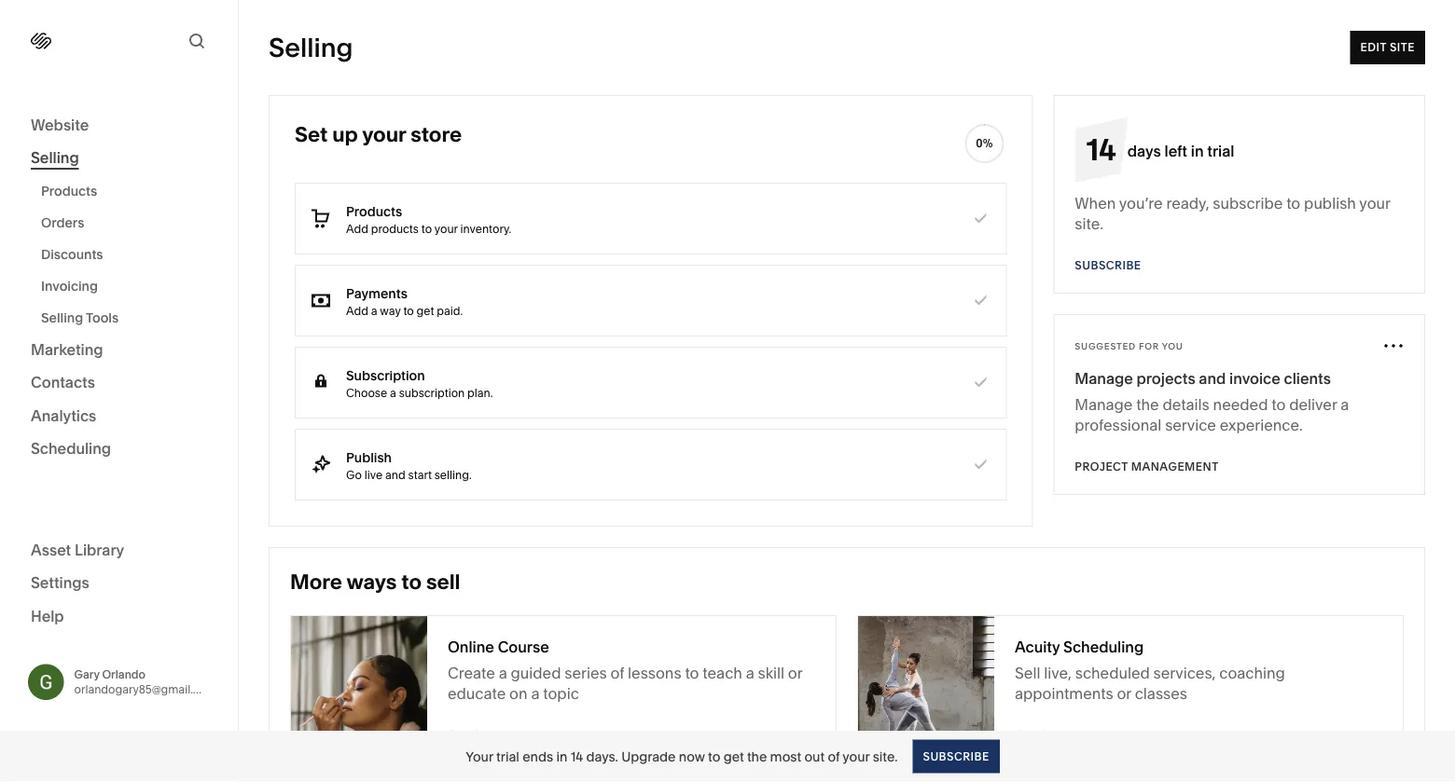 Task type: vqa. For each thing, say whether or not it's contained in the screenshot.


Task type: locate. For each thing, give the bounding box(es) containing it.
orders
[[41, 215, 84, 231]]

get inside payments add a way to get paid.
[[417, 304, 434, 318]]

1 vertical spatial scheduling
[[1064, 638, 1144, 656]]

suggested for you
[[1075, 341, 1184, 352]]

marketing
[[31, 341, 103, 359]]

trial right left
[[1207, 142, 1235, 160]]

a inside manage projects and invoice clients manage the details needed to deliver a professional service experience.
[[1341, 396, 1349, 414]]

edit site button
[[1350, 31, 1426, 64]]

products for products add products to your inventory.
[[346, 203, 402, 219]]

subscription
[[399, 386, 465, 400]]

1 horizontal spatial and
[[1199, 369, 1226, 388]]

1 vertical spatial or
[[1117, 685, 1132, 703]]

0 horizontal spatial scheduling
[[31, 440, 111, 458]]

manage up professional
[[1075, 396, 1133, 414]]

scheduling down analytics
[[31, 440, 111, 458]]

help link
[[31, 606, 64, 627]]

and inside publish go live and start selling.
[[385, 468, 406, 482]]

lessons
[[628, 664, 682, 682]]

products link
[[41, 175, 217, 207]]

manage down suggested
[[1075, 369, 1133, 388]]

the down projects
[[1137, 396, 1159, 414]]

trial
[[1207, 142, 1235, 160], [496, 749, 520, 765]]

contacts link
[[31, 373, 207, 395]]

started
[[474, 729, 527, 743], [1041, 729, 1094, 743]]

upgrade
[[621, 749, 676, 765]]

to right way in the top left of the page
[[403, 304, 414, 318]]

selling tools link
[[41, 302, 217, 334]]

project
[[1075, 460, 1128, 474]]

0 horizontal spatial in
[[556, 749, 568, 765]]

1 horizontal spatial started
[[1041, 729, 1094, 743]]

get right now
[[724, 749, 744, 765]]

of inside online course create a guided series of lessons to teach a skill or educate on a topic
[[611, 664, 624, 682]]

or inside acuity scheduling sell live, scheduled services, coaching appointments or classes
[[1117, 685, 1132, 703]]

topic
[[543, 685, 579, 703]]

skill
[[758, 664, 785, 682]]

0 horizontal spatial site.
[[873, 749, 898, 765]]

get left paid.
[[417, 304, 434, 318]]

1 get started from the left
[[448, 729, 527, 743]]

14 left days.
[[571, 749, 583, 765]]

0 horizontal spatial started
[[474, 729, 527, 743]]

2 get from the left
[[1015, 729, 1038, 743]]

or inside online course create a guided series of lessons to teach a skill or educate on a topic
[[788, 664, 803, 682]]

0 vertical spatial trial
[[1207, 142, 1235, 160]]

1 horizontal spatial or
[[1117, 685, 1132, 703]]

0%
[[976, 137, 993, 150]]

in right left
[[1191, 142, 1204, 160]]

1 vertical spatial the
[[747, 749, 767, 765]]

1 vertical spatial manage
[[1075, 396, 1133, 414]]

0 horizontal spatial get
[[448, 729, 471, 743]]

and
[[1199, 369, 1226, 388], [385, 468, 406, 482]]

2 started from the left
[[1041, 729, 1094, 743]]

0 vertical spatial subscribe
[[1075, 259, 1142, 272]]

of right series
[[611, 664, 624, 682]]

add down payments
[[346, 304, 368, 318]]

started up your
[[474, 729, 527, 743]]

0 horizontal spatial or
[[788, 664, 803, 682]]

get started for online course create a guided series of lessons to teach a skill or educate on a topic
[[448, 729, 527, 743]]

scheduling link
[[31, 439, 207, 461]]

2 manage from the top
[[1075, 396, 1133, 414]]

1 vertical spatial 14
[[571, 749, 583, 765]]

1 horizontal spatial get started
[[1015, 729, 1094, 743]]

0 vertical spatial manage
[[1075, 369, 1133, 388]]

your inside when you're ready, subscribe to publish your site.
[[1360, 194, 1391, 212]]

help
[[31, 607, 64, 626]]

2 get started button from the left
[[1015, 719, 1094, 753]]

series
[[565, 664, 607, 682]]

settings
[[31, 574, 89, 592]]

1 vertical spatial add
[[346, 304, 368, 318]]

coaching
[[1220, 664, 1285, 682]]

inventory.
[[460, 222, 512, 236]]

the left most
[[747, 749, 767, 765]]

a right create
[[499, 664, 507, 682]]

selling up set
[[269, 32, 353, 63]]

0 horizontal spatial of
[[611, 664, 624, 682]]

trial right your
[[496, 749, 520, 765]]

add inside products add products to your inventory.
[[346, 222, 368, 236]]

needed
[[1213, 396, 1268, 414]]

left
[[1165, 142, 1188, 160]]

1 vertical spatial in
[[556, 749, 568, 765]]

products
[[371, 222, 419, 236]]

to right products
[[422, 222, 432, 236]]

products up products
[[346, 203, 402, 219]]

0 horizontal spatial get
[[417, 304, 434, 318]]

a right "on"
[[531, 685, 540, 703]]

sell
[[1015, 664, 1041, 682]]

analytics link
[[31, 406, 207, 428]]

0 horizontal spatial and
[[385, 468, 406, 482]]

and up details
[[1199, 369, 1226, 388]]

a left way in the top left of the page
[[371, 304, 377, 318]]

0 vertical spatial products
[[41, 183, 97, 199]]

get started button down educate
[[448, 719, 527, 753]]

site.
[[1075, 215, 1104, 233], [873, 749, 898, 765]]

more
[[290, 570, 342, 595]]

0 horizontal spatial subscribe
[[923, 750, 990, 764]]

0 vertical spatial 14
[[1087, 131, 1116, 167]]

1 horizontal spatial get
[[1015, 729, 1038, 743]]

1 horizontal spatial subscribe
[[1075, 259, 1142, 272]]

0 horizontal spatial products
[[41, 183, 97, 199]]

acuity
[[1015, 638, 1060, 656]]

you're
[[1119, 194, 1163, 212]]

scheduling
[[31, 440, 111, 458], [1064, 638, 1144, 656]]

1 horizontal spatial scheduling
[[1064, 638, 1144, 656]]

1 vertical spatial site.
[[873, 749, 898, 765]]

get down appointments
[[1015, 729, 1038, 743]]

0 vertical spatial in
[[1191, 142, 1204, 160]]

products up orders
[[41, 183, 97, 199]]

site. inside when you're ready, subscribe to publish your site.
[[1075, 215, 1104, 233]]

0 vertical spatial the
[[1137, 396, 1159, 414]]

0 vertical spatial or
[[788, 664, 803, 682]]

to left teach
[[685, 664, 699, 682]]

subscription choose a subscription plan.
[[346, 368, 493, 400]]

get for create a guided series of lessons to teach a skill or educate on a topic
[[448, 729, 471, 743]]

to right now
[[708, 749, 721, 765]]

live
[[365, 468, 383, 482]]

scheduling inside acuity scheduling sell live, scheduled services, coaching appointments or classes
[[1064, 638, 1144, 656]]

or right skill
[[788, 664, 803, 682]]

to inside manage projects and invoice clients manage the details needed to deliver a professional service experience.
[[1272, 396, 1286, 414]]

get started for acuity scheduling sell live, scheduled services, coaching appointments or classes
[[1015, 729, 1094, 743]]

0 horizontal spatial get started
[[448, 729, 527, 743]]

to left sell
[[401, 570, 422, 595]]

2 get started from the left
[[1015, 729, 1094, 743]]

0 vertical spatial of
[[611, 664, 624, 682]]

0 vertical spatial get
[[417, 304, 434, 318]]

set
[[295, 122, 328, 147]]

products inside products add products to your inventory.
[[346, 203, 402, 219]]

to inside when you're ready, subscribe to publish your site.
[[1287, 194, 1301, 212]]

1 vertical spatial products
[[346, 203, 402, 219]]

get up your
[[448, 729, 471, 743]]

14 left 'days'
[[1087, 131, 1116, 167]]

marketing link
[[31, 340, 207, 362]]

of right the out in the right of the page
[[828, 749, 840, 765]]

0 vertical spatial site.
[[1075, 215, 1104, 233]]

when you're ready, subscribe to publish your site.
[[1075, 194, 1391, 233]]

0 vertical spatial add
[[346, 222, 368, 236]]

a right deliver
[[1341, 396, 1349, 414]]

0 horizontal spatial 14
[[571, 749, 583, 765]]

sell
[[426, 570, 460, 595]]

selling up marketing
[[41, 310, 83, 326]]

go
[[346, 468, 362, 482]]

project management button
[[1075, 451, 1219, 484]]

settings link
[[31, 573, 207, 595]]

1 vertical spatial subscribe
[[923, 750, 990, 764]]

0 vertical spatial and
[[1199, 369, 1226, 388]]

your right publish
[[1360, 194, 1391, 212]]

1 started from the left
[[474, 729, 527, 743]]

scheduled
[[1075, 664, 1150, 682]]

0 horizontal spatial trial
[[496, 749, 520, 765]]

started down appointments
[[1041, 729, 1094, 743]]

products
[[41, 183, 97, 199], [346, 203, 402, 219]]

1 add from the top
[[346, 222, 368, 236]]

get started button down appointments
[[1015, 719, 1094, 753]]

get started down appointments
[[1015, 729, 1094, 743]]

1 horizontal spatial the
[[1137, 396, 1159, 414]]

get started up your
[[448, 729, 527, 743]]

subscribe
[[1075, 259, 1142, 272], [923, 750, 990, 764]]

0 vertical spatial subscribe button
[[1075, 249, 1142, 283]]

the
[[1137, 396, 1159, 414], [747, 749, 767, 765]]

1 vertical spatial of
[[828, 749, 840, 765]]

selling
[[269, 32, 353, 63], [31, 149, 79, 167], [41, 310, 83, 326]]

up
[[332, 122, 358, 147]]

site. down when
[[1075, 215, 1104, 233]]

products for products
[[41, 183, 97, 199]]

1 horizontal spatial subscribe button
[[1075, 249, 1142, 283]]

1 vertical spatial subscribe button
[[913, 740, 1000, 774]]

in
[[1191, 142, 1204, 160], [556, 749, 568, 765]]

1 get from the left
[[448, 729, 471, 743]]

1 horizontal spatial site.
[[1075, 215, 1104, 233]]

get
[[417, 304, 434, 318], [724, 749, 744, 765]]

1 vertical spatial trial
[[496, 749, 520, 765]]

1 horizontal spatial of
[[828, 749, 840, 765]]

your left 'inventory.'
[[435, 222, 458, 236]]

your
[[362, 122, 406, 147], [1360, 194, 1391, 212], [435, 222, 458, 236], [843, 749, 870, 765]]

selling down website
[[31, 149, 79, 167]]

scheduling up scheduled
[[1064, 638, 1144, 656]]

plan.
[[468, 386, 493, 400]]

or down scheduled
[[1117, 685, 1132, 703]]

in right ends
[[556, 749, 568, 765]]

to left publish
[[1287, 194, 1301, 212]]

asset
[[31, 541, 71, 559]]

to inside online course create a guided series of lessons to teach a skill or educate on a topic
[[685, 664, 699, 682]]

add left products
[[346, 222, 368, 236]]

edit
[[1361, 41, 1387, 54]]

1 horizontal spatial get
[[724, 749, 744, 765]]

add inside payments add a way to get paid.
[[346, 304, 368, 318]]

2 add from the top
[[346, 304, 368, 318]]

0 horizontal spatial get started button
[[448, 719, 527, 753]]

get started button
[[448, 719, 527, 753], [1015, 719, 1094, 753]]

a down subscription
[[390, 386, 396, 400]]

your inside products add products to your inventory.
[[435, 222, 458, 236]]

0 horizontal spatial the
[[747, 749, 767, 765]]

add for payments
[[346, 304, 368, 318]]

1 horizontal spatial products
[[346, 203, 402, 219]]

your right up
[[362, 122, 406, 147]]

site. right the out in the right of the page
[[873, 749, 898, 765]]

choose
[[346, 386, 387, 400]]

publish go live and start selling.
[[346, 450, 472, 482]]

teach
[[703, 664, 742, 682]]

and right live
[[385, 468, 406, 482]]

to up experience.
[[1272, 396, 1286, 414]]

1 vertical spatial and
[[385, 468, 406, 482]]

your right the out in the right of the page
[[843, 749, 870, 765]]

1 horizontal spatial get started button
[[1015, 719, 1094, 753]]

store
[[411, 122, 462, 147]]

subscribe button
[[1075, 249, 1142, 283], [913, 740, 1000, 774]]

1 get started button from the left
[[448, 719, 527, 753]]



Task type: describe. For each thing, give the bounding box(es) containing it.
0 horizontal spatial subscribe button
[[913, 740, 1000, 774]]

1 horizontal spatial 14
[[1087, 131, 1116, 167]]

your
[[466, 749, 493, 765]]

live,
[[1044, 664, 1072, 682]]

online course create a guided series of lessons to teach a skill or educate on a topic
[[448, 638, 803, 703]]

add for products
[[346, 222, 368, 236]]

educate
[[448, 685, 506, 703]]

subscribe
[[1213, 194, 1283, 212]]

site
[[1390, 41, 1415, 54]]

ways
[[347, 570, 397, 595]]

website
[[31, 116, 89, 134]]

to inside payments add a way to get paid.
[[403, 304, 414, 318]]

more ways to sell
[[290, 570, 460, 595]]

subscription
[[346, 368, 425, 383]]

selling tools
[[41, 310, 119, 326]]

on
[[509, 685, 528, 703]]

to inside products add products to your inventory.
[[422, 222, 432, 236]]

invoice
[[1230, 369, 1281, 388]]

days.
[[586, 749, 618, 765]]

project management
[[1075, 460, 1219, 474]]

orders link
[[41, 207, 217, 239]]

ready,
[[1167, 194, 1210, 212]]

started for live,
[[1041, 729, 1094, 743]]

selling link
[[31, 148, 207, 170]]

get for sell live, scheduled services, coaching appointments or classes
[[1015, 729, 1038, 743]]

publish
[[346, 450, 392, 466]]

started for a
[[474, 729, 527, 743]]

the inside manage projects and invoice clients manage the details needed to deliver a professional service experience.
[[1137, 396, 1159, 414]]

0 vertical spatial selling
[[269, 32, 353, 63]]

way
[[380, 304, 401, 318]]

days left in trial
[[1128, 142, 1235, 160]]

tools
[[86, 310, 119, 326]]

get started button for acuity scheduling sell live, scheduled services, coaching appointments or classes
[[1015, 719, 1094, 753]]

and inside manage projects and invoice clients manage the details needed to deliver a professional service experience.
[[1199, 369, 1226, 388]]

gary orlando orlandogary85@gmail.com
[[74, 668, 217, 697]]

orlando
[[102, 668, 146, 682]]

create
[[448, 664, 495, 682]]

acuity scheduling sell live, scheduled services, coaching appointments or classes
[[1015, 638, 1285, 703]]

1 horizontal spatial in
[[1191, 142, 1204, 160]]

paid.
[[437, 304, 463, 318]]

orlandogary85@gmail.com
[[74, 683, 217, 697]]

deliver
[[1290, 396, 1337, 414]]

contacts
[[31, 374, 95, 392]]

1 manage from the top
[[1075, 369, 1133, 388]]

you
[[1162, 341, 1184, 352]]

edit site
[[1361, 41, 1415, 54]]

start
[[408, 468, 432, 482]]

1 horizontal spatial trial
[[1207, 142, 1235, 160]]

1 vertical spatial get
[[724, 749, 744, 765]]

guided
[[511, 664, 561, 682]]

discounts link
[[41, 239, 217, 271]]

ends
[[523, 749, 553, 765]]

management
[[1131, 460, 1219, 474]]

days
[[1128, 142, 1161, 160]]

online
[[448, 638, 494, 656]]

0 vertical spatial scheduling
[[31, 440, 111, 458]]

course
[[498, 638, 549, 656]]

now
[[679, 749, 705, 765]]

out
[[805, 749, 825, 765]]

1 vertical spatial selling
[[31, 149, 79, 167]]

most
[[770, 749, 801, 765]]

website link
[[31, 115, 207, 137]]

get started button for online course create a guided series of lessons to teach a skill or educate on a topic
[[448, 719, 527, 753]]

products add products to your inventory.
[[346, 203, 512, 236]]

analytics
[[31, 407, 96, 425]]

discounts
[[41, 247, 103, 263]]

clients
[[1284, 369, 1331, 388]]

publish
[[1304, 194, 1356, 212]]

a left skill
[[746, 664, 755, 682]]

library
[[75, 541, 124, 559]]

2 vertical spatial selling
[[41, 310, 83, 326]]

gary
[[74, 668, 99, 682]]

appointments
[[1015, 685, 1114, 703]]

invoicing
[[41, 278, 98, 294]]

suggested
[[1075, 341, 1136, 352]]

your trial ends in 14 days. upgrade now to get the most out of your site.
[[466, 749, 898, 765]]

service
[[1165, 416, 1217, 434]]

payments add a way to get paid.
[[346, 285, 463, 318]]

selling.
[[435, 468, 472, 482]]

a inside payments add a way to get paid.
[[371, 304, 377, 318]]

invoicing link
[[41, 271, 217, 302]]

asset library link
[[31, 540, 207, 562]]

set up your store
[[295, 122, 462, 147]]

services,
[[1154, 664, 1216, 682]]

payments
[[346, 285, 408, 301]]

a inside subscription choose a subscription plan.
[[390, 386, 396, 400]]

professional
[[1075, 416, 1162, 434]]



